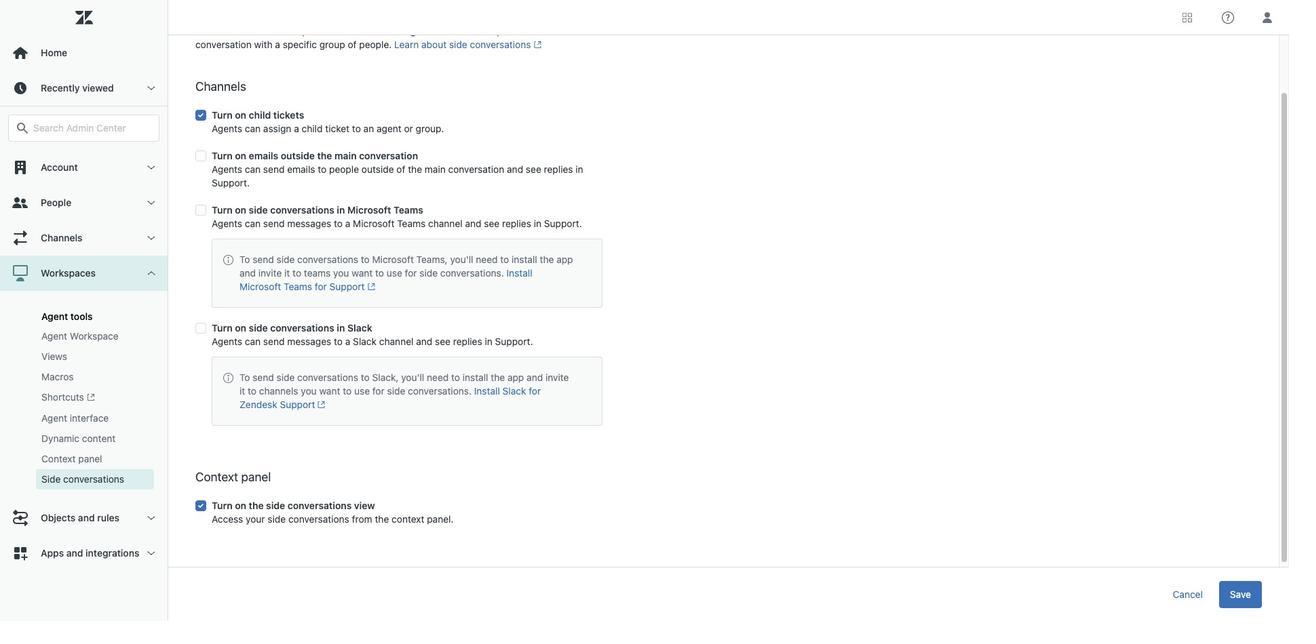 Task type: locate. For each thing, give the bounding box(es) containing it.
workspace
[[70, 330, 119, 342]]

and left "rules"
[[78, 512, 95, 524]]

1 vertical spatial agent
[[41, 330, 67, 342]]

shortcuts
[[41, 391, 84, 403]]

account
[[41, 161, 78, 173]]

and inside apps and integrations dropdown button
[[66, 548, 83, 559]]

None search field
[[1, 115, 166, 142]]

3 agent from the top
[[41, 413, 67, 424]]

agent for agent tools
[[41, 311, 68, 322]]

dynamic content element
[[41, 432, 116, 446]]

1 agent from the top
[[41, 311, 68, 322]]

agent left tools
[[41, 311, 68, 322]]

1 vertical spatial and
[[66, 548, 83, 559]]

context panel element
[[41, 453, 102, 466]]

and
[[78, 512, 95, 524], [66, 548, 83, 559]]

agent interface
[[41, 413, 109, 424]]

tree item containing workspaces
[[0, 256, 168, 501]]

2 agent from the top
[[41, 330, 67, 342]]

cancel button
[[1162, 581, 1214, 608]]

tree item
[[0, 256, 168, 501]]

0 vertical spatial agent
[[41, 311, 68, 322]]

help image
[[1222, 11, 1234, 23]]

0 vertical spatial and
[[78, 512, 95, 524]]

home button
[[0, 35, 168, 71]]

objects and rules
[[41, 512, 119, 524]]

dynamic content
[[41, 433, 116, 445]]

tree containing account
[[0, 150, 168, 571]]

views link
[[36, 347, 154, 367]]

agent workspace link
[[36, 326, 154, 347]]

agent up views
[[41, 330, 67, 342]]

side
[[41, 474, 61, 485]]

agent tools
[[41, 311, 93, 322]]

tools
[[70, 311, 93, 322]]

and for apps
[[66, 548, 83, 559]]

agent tools element
[[41, 311, 93, 322]]

primary element
[[0, 0, 168, 621]]

tree
[[0, 150, 168, 571]]

workspaces
[[41, 267, 96, 279]]

rules
[[97, 512, 119, 524]]

viewed
[[82, 82, 114, 94]]

save button
[[1219, 581, 1262, 608]]

agent
[[41, 311, 68, 322], [41, 330, 67, 342], [41, 413, 67, 424]]

Search Admin Center field
[[33, 122, 151, 134]]

2 vertical spatial agent
[[41, 413, 67, 424]]

dynamic
[[41, 433, 79, 445]]

agent interface link
[[36, 409, 154, 429]]

agent up dynamic
[[41, 413, 67, 424]]

agent for agent workspace
[[41, 330, 67, 342]]

and inside objects and rules dropdown button
[[78, 512, 95, 524]]

and right "apps"
[[66, 548, 83, 559]]

side conversations
[[41, 474, 124, 485]]

objects
[[41, 512, 76, 524]]

context panel link
[[36, 449, 154, 470]]

account button
[[0, 150, 168, 185]]

people
[[41, 197, 71, 208]]

agent inside "link"
[[41, 413, 67, 424]]



Task type: vqa. For each thing, say whether or not it's contained in the screenshot.
the bottommost each
no



Task type: describe. For each thing, give the bounding box(es) containing it.
agent interface element
[[41, 412, 109, 426]]

people button
[[0, 185, 168, 221]]

cancel
[[1173, 589, 1203, 600]]

workspaces button
[[0, 256, 168, 291]]

workspaces group
[[0, 291, 168, 501]]

views element
[[41, 350, 67, 364]]

macros
[[41, 371, 74, 383]]

shortcuts element
[[41, 391, 95, 405]]

macros element
[[41, 370, 74, 384]]

agent workspace element
[[41, 330, 119, 343]]

integrations
[[86, 548, 139, 559]]

context
[[41, 453, 76, 465]]

home
[[41, 47, 67, 58]]

shortcuts link
[[36, 387, 154, 409]]

dynamic content link
[[36, 429, 154, 449]]

objects and rules button
[[0, 501, 168, 536]]

context panel
[[41, 453, 102, 465]]

zendesk products image
[[1183, 13, 1192, 22]]

none search field inside primary element
[[1, 115, 166, 142]]

side conversations link
[[36, 470, 154, 490]]

tree item inside primary element
[[0, 256, 168, 501]]

panel
[[78, 453, 102, 465]]

apps and integrations button
[[0, 536, 168, 571]]

apps and integrations
[[41, 548, 139, 559]]

tree inside primary element
[[0, 150, 168, 571]]

save
[[1230, 589, 1251, 600]]

side conversations element
[[41, 473, 124, 487]]

content
[[82, 433, 116, 445]]

agent workspace
[[41, 330, 119, 342]]

user menu image
[[1259, 8, 1276, 26]]

views
[[41, 351, 67, 362]]

recently viewed button
[[0, 71, 168, 106]]

conversations
[[63, 474, 124, 485]]

interface
[[70, 413, 109, 424]]

agent for agent interface
[[41, 413, 67, 424]]

macros link
[[36, 367, 154, 387]]

apps
[[41, 548, 64, 559]]

channels
[[41, 232, 82, 244]]

channels button
[[0, 221, 168, 256]]

and for objects
[[78, 512, 95, 524]]

recently viewed
[[41, 82, 114, 94]]

recently
[[41, 82, 80, 94]]



